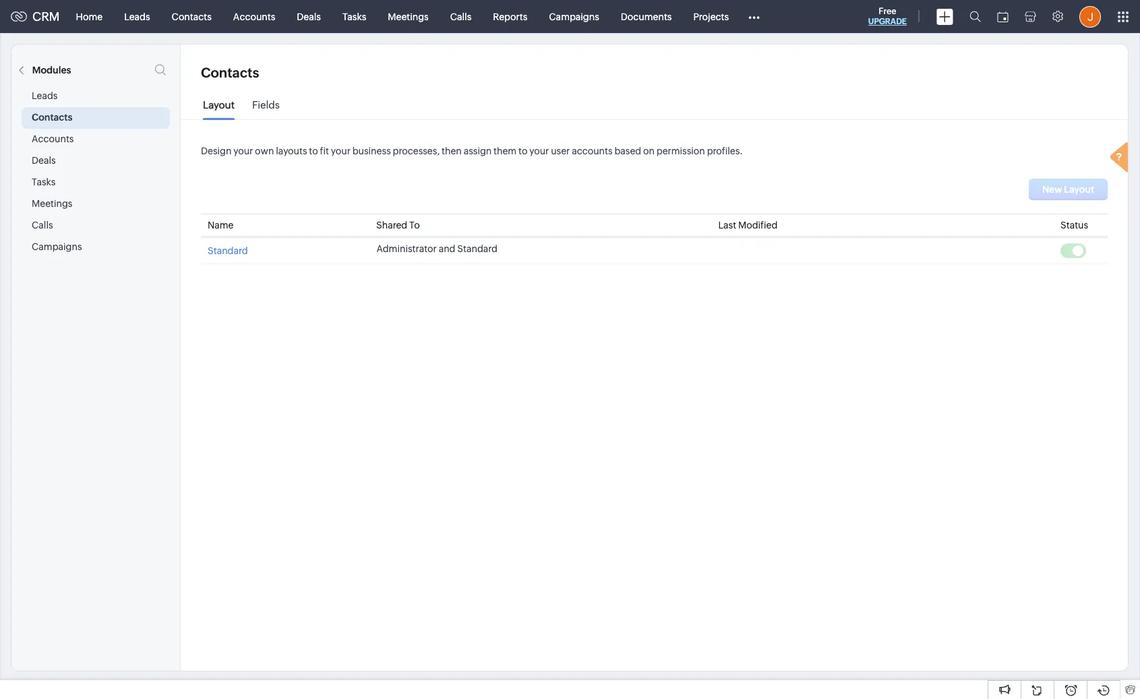 Task type: locate. For each thing, give the bounding box(es) containing it.
calls link
[[440, 0, 483, 33]]

calendar image
[[998, 11, 1009, 22]]

modified
[[739, 220, 778, 231]]

last
[[719, 220, 737, 231]]

to
[[309, 146, 318, 157], [519, 146, 528, 157]]

1 horizontal spatial to
[[519, 146, 528, 157]]

contacts
[[172, 11, 212, 22], [201, 65, 259, 80], [32, 112, 72, 123]]

crm
[[32, 9, 60, 24]]

leads down modules
[[32, 90, 58, 101]]

0 horizontal spatial tasks
[[32, 177, 56, 188]]

0 vertical spatial campaigns
[[549, 11, 600, 22]]

1 vertical spatial accounts
[[32, 134, 74, 144]]

1 horizontal spatial accounts
[[233, 11, 275, 22]]

layout
[[203, 99, 235, 111]]

3 your from the left
[[530, 146, 549, 157]]

standard
[[458, 244, 498, 254], [208, 246, 248, 256]]

search element
[[962, 0, 990, 33]]

deals link
[[286, 0, 332, 33]]

contacts right the leads link
[[172, 11, 212, 22]]

home
[[76, 11, 103, 22]]

contacts down modules
[[32, 112, 72, 123]]

accounts
[[233, 11, 275, 22], [32, 134, 74, 144]]

0 vertical spatial contacts
[[172, 11, 212, 22]]

home link
[[65, 0, 113, 33]]

standard down 'name'
[[208, 246, 248, 256]]

reports link
[[483, 0, 539, 33]]

calls
[[450, 11, 472, 22], [32, 220, 53, 231]]

campaigns link
[[539, 0, 610, 33]]

0 horizontal spatial meetings
[[32, 198, 72, 209]]

accounts link
[[223, 0, 286, 33]]

1 horizontal spatial leads
[[124, 11, 150, 22]]

1 vertical spatial calls
[[32, 220, 53, 231]]

fields link
[[252, 99, 280, 121]]

0 horizontal spatial your
[[234, 146, 253, 157]]

1 horizontal spatial campaigns
[[549, 11, 600, 22]]

reports
[[493, 11, 528, 22]]

2 horizontal spatial your
[[530, 146, 549, 157]]

projects link
[[683, 0, 740, 33]]

0 vertical spatial leads
[[124, 11, 150, 22]]

standard right and at top left
[[458, 244, 498, 254]]

Other Modules field
[[740, 6, 769, 27]]

None button
[[1029, 179, 1108, 200]]

0 horizontal spatial accounts
[[32, 134, 74, 144]]

tasks link
[[332, 0, 377, 33]]

leads right the home link
[[124, 11, 150, 22]]

0 horizontal spatial calls
[[32, 220, 53, 231]]

standard link
[[208, 244, 248, 256]]

status
[[1061, 220, 1089, 231]]

0 horizontal spatial deals
[[32, 155, 56, 166]]

campaigns inside campaigns link
[[549, 11, 600, 22]]

1 horizontal spatial your
[[331, 146, 351, 157]]

name
[[208, 220, 234, 231]]

0 horizontal spatial to
[[309, 146, 318, 157]]

leads link
[[113, 0, 161, 33]]

0 vertical spatial accounts
[[233, 11, 275, 22]]

your
[[234, 146, 253, 157], [331, 146, 351, 157], [530, 146, 549, 157]]

and
[[439, 244, 456, 254]]

leads
[[124, 11, 150, 22], [32, 90, 58, 101]]

to right them
[[519, 146, 528, 157]]

1 vertical spatial deals
[[32, 155, 56, 166]]

shared to
[[376, 220, 420, 231]]

profiles.
[[707, 146, 743, 157]]

to
[[410, 220, 420, 231]]

your left own
[[234, 146, 253, 157]]

0 horizontal spatial campaigns
[[32, 242, 82, 252]]

0 vertical spatial calls
[[450, 11, 472, 22]]

design
[[201, 146, 232, 157]]

last modified
[[719, 220, 778, 231]]

to left fit
[[309, 146, 318, 157]]

layout link
[[203, 99, 235, 121]]

1 vertical spatial leads
[[32, 90, 58, 101]]

2 to from the left
[[519, 146, 528, 157]]

campaigns
[[549, 11, 600, 22], [32, 242, 82, 252]]

based
[[615, 146, 642, 157]]

meetings
[[388, 11, 429, 22], [32, 198, 72, 209]]

tasks
[[343, 11, 367, 22], [32, 177, 56, 188]]

layouts
[[276, 146, 307, 157]]

upgrade
[[869, 17, 907, 26]]

1 vertical spatial campaigns
[[32, 242, 82, 252]]

1 horizontal spatial tasks
[[343, 11, 367, 22]]

processes,
[[393, 146, 440, 157]]

contacts up the layout
[[201, 65, 259, 80]]

contacts link
[[161, 0, 223, 33]]

0 vertical spatial deals
[[297, 11, 321, 22]]

0 vertical spatial meetings
[[388, 11, 429, 22]]

deals
[[297, 11, 321, 22], [32, 155, 56, 166]]

0 vertical spatial tasks
[[343, 11, 367, 22]]

your right fit
[[331, 146, 351, 157]]

search image
[[970, 11, 982, 22]]

profile element
[[1072, 0, 1110, 33]]

your left the "user" at the left of the page
[[530, 146, 549, 157]]

meetings link
[[377, 0, 440, 33]]



Task type: vqa. For each thing, say whether or not it's contained in the screenshot.
Profile Image
yes



Task type: describe. For each thing, give the bounding box(es) containing it.
administrator
[[377, 244, 437, 254]]

documents link
[[610, 0, 683, 33]]

shared
[[376, 220, 408, 231]]

create menu image
[[937, 8, 954, 25]]

business
[[353, 146, 391, 157]]

0 horizontal spatial leads
[[32, 90, 58, 101]]

projects
[[694, 11, 729, 22]]

1 vertical spatial meetings
[[32, 198, 72, 209]]

1 horizontal spatial standard
[[458, 244, 498, 254]]

2 your from the left
[[331, 146, 351, 157]]

administrator and standard
[[377, 244, 498, 254]]

create menu element
[[929, 0, 962, 33]]

1 your from the left
[[234, 146, 253, 157]]

documents
[[621, 11, 672, 22]]

1 vertical spatial tasks
[[32, 177, 56, 188]]

free
[[879, 6, 897, 16]]

permission
[[657, 146, 706, 157]]

fit
[[320, 146, 329, 157]]

1 to from the left
[[309, 146, 318, 157]]

1 horizontal spatial calls
[[450, 11, 472, 22]]

then
[[442, 146, 462, 157]]

0 horizontal spatial standard
[[208, 246, 248, 256]]

2 vertical spatial contacts
[[32, 112, 72, 123]]

them
[[494, 146, 517, 157]]

profile image
[[1080, 6, 1102, 27]]

crm link
[[11, 9, 60, 24]]

design your own layouts to fit your business processes, then assign them to your user accounts based on permission profiles.
[[201, 146, 743, 157]]

free upgrade
[[869, 6, 907, 26]]

modules
[[32, 65, 71, 76]]

1 vertical spatial contacts
[[201, 65, 259, 80]]

1 horizontal spatial deals
[[297, 11, 321, 22]]

accounts
[[572, 146, 613, 157]]

own
[[255, 146, 274, 157]]

fields
[[252, 99, 280, 111]]

on
[[644, 146, 655, 157]]

1 horizontal spatial meetings
[[388, 11, 429, 22]]

assign
[[464, 146, 492, 157]]

user
[[551, 146, 570, 157]]



